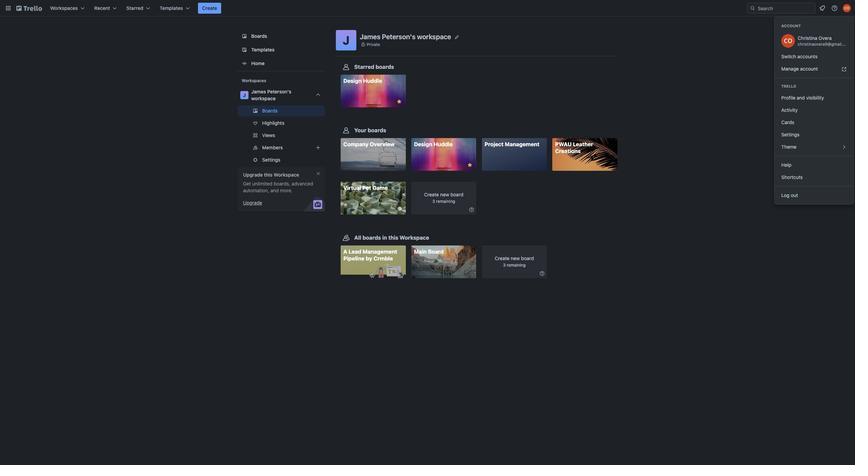Task type: describe. For each thing, give the bounding box(es) containing it.
switch accounts
[[782, 54, 818, 59]]

pwau leather creations link
[[553, 138, 618, 171]]

create new board 3 remaining for the right sm image
[[495, 256, 534, 268]]

design for click to unstar this board. it will be removed from your starred list. icon
[[414, 141, 433, 148]]

highlights
[[262, 120, 285, 126]]

1 horizontal spatial settings
[[782, 132, 800, 138]]

christina overa christinaovera9@gmail.com
[[798, 35, 852, 47]]

upgrade this workspace get unlimited boards, advanced automation, and more.
[[243, 172, 313, 194]]

0 vertical spatial settings link
[[775, 129, 854, 141]]

0 horizontal spatial settings link
[[238, 155, 325, 166]]

Search field
[[756, 3, 816, 13]]

visibility
[[807, 95, 824, 101]]

in
[[383, 235, 387, 241]]

search image
[[750, 5, 756, 11]]

open information menu image
[[832, 5, 838, 12]]

switch accounts link
[[775, 51, 854, 63]]

activity link
[[775, 104, 854, 116]]

a lead management pipeline by crmble link
[[341, 246, 406, 279]]

main board
[[414, 249, 444, 255]]

1 horizontal spatial peterson's
[[382, 33, 416, 40]]

switch
[[782, 54, 797, 59]]

your
[[355, 127, 367, 134]]

profile and visibility
[[782, 95, 824, 101]]

1 horizontal spatial design huddle link
[[411, 138, 477, 171]]

1 vertical spatial new
[[511, 256, 520, 262]]

workspaces button
[[46, 3, 89, 14]]

virtual
[[344, 185, 361, 191]]

there is new activity on this board. image
[[398, 207, 402, 211]]

help link
[[775, 159, 854, 171]]

huddle for click to unstar this board. it will be removed from your starred list. image
[[363, 78, 382, 84]]

log out
[[782, 193, 798, 198]]

manage
[[782, 66, 799, 72]]

0 horizontal spatial 3
[[433, 199, 435, 204]]

1 horizontal spatial 3
[[503, 263, 506, 268]]

boards for all
[[363, 235, 381, 241]]

advanced
[[292, 181, 313, 187]]

christina overa (christinaovera) image
[[782, 34, 795, 48]]

profile and visibility link
[[775, 92, 854, 104]]

leather
[[573, 141, 594, 148]]

members link
[[238, 142, 325, 153]]

all boards in this workspace
[[355, 235, 429, 241]]

trello
[[782, 84, 797, 88]]

recent button
[[90, 3, 121, 14]]

create inside create button
[[202, 5, 217, 11]]

workspace inside james peterson's workspace
[[251, 96, 276, 101]]

click to unstar this board. it will be removed from your starred list. image
[[396, 99, 403, 105]]

2 horizontal spatial create
[[495, 256, 510, 262]]

this inside upgrade this workspace get unlimited boards, advanced automation, and more.
[[264, 172, 273, 178]]

0 vertical spatial design huddle link
[[341, 75, 406, 108]]

0 horizontal spatial new
[[440, 192, 449, 198]]

manage account
[[782, 66, 818, 72]]

theme button
[[775, 141, 854, 153]]

1 boards link from the top
[[238, 30, 325, 42]]

project management link
[[482, 138, 547, 171]]

accounts
[[798, 54, 818, 59]]

get
[[243, 181, 251, 187]]

create button
[[198, 3, 221, 14]]

highlights link
[[238, 118, 325, 129]]

log
[[782, 193, 790, 198]]

shortcuts button
[[775, 171, 854, 184]]

project management
[[485, 141, 540, 148]]

templates inside templates dropdown button
[[160, 5, 183, 11]]

0 horizontal spatial j
[[243, 92, 246, 98]]

overa
[[819, 35, 832, 41]]

huddle for click to unstar this board. it will be removed from your starred list. icon
[[434, 141, 453, 148]]

cards
[[782, 120, 795, 125]]

click to unstar this board. it will be removed from your starred list. image
[[467, 162, 473, 168]]

pipeline
[[344, 256, 365, 262]]

template board image
[[240, 46, 249, 54]]

starred boards
[[355, 64, 394, 70]]

starred button
[[122, 3, 154, 14]]

views
[[262, 133, 275, 138]]

upgrade for upgrade this workspace get unlimited boards, advanced automation, and more.
[[243, 172, 263, 178]]

templates button
[[156, 3, 194, 14]]

out
[[791, 193, 798, 198]]

workspace inside upgrade this workspace get unlimited boards, advanced automation, and more.
[[274, 172, 299, 178]]

home link
[[238, 57, 325, 70]]

a
[[344, 249, 347, 255]]

2 boards link from the top
[[238, 106, 325, 116]]

log out button
[[775, 190, 854, 202]]

company overview link
[[341, 138, 406, 171]]

design for click to unstar this board. it will be removed from your starred list. image
[[344, 78, 362, 84]]

boards,
[[274, 181, 291, 187]]

unlimited
[[252, 181, 273, 187]]

peterson's inside james peterson's workspace
[[267, 89, 292, 95]]

by
[[366, 256, 372, 262]]

christina
[[798, 35, 818, 41]]

boards for 1st boards link from the top of the page
[[251, 33, 267, 39]]

virtual pet game
[[344, 185, 388, 191]]

virtual pet game link
[[341, 182, 406, 215]]

create new board 3 remaining for topmost sm image
[[424, 192, 464, 204]]

0 horizontal spatial remaining
[[436, 199, 455, 204]]

add image
[[314, 144, 322, 152]]

account
[[801, 66, 818, 72]]

members
[[262, 145, 283, 151]]

j button
[[336, 30, 357, 51]]



Task type: vqa. For each thing, say whether or not it's contained in the screenshot.
remaining associated with sm image
yes



Task type: locate. For each thing, give the bounding box(es) containing it.
1 horizontal spatial settings link
[[775, 129, 854, 141]]

0 notifications image
[[819, 4, 827, 12]]

starred right recent popup button
[[126, 5, 143, 11]]

0 horizontal spatial this
[[264, 172, 273, 178]]

0 vertical spatial sm image
[[468, 207, 475, 214]]

templates right 'starred' dropdown button
[[160, 5, 183, 11]]

3
[[433, 199, 435, 204], [503, 263, 506, 268]]

design huddle for click to unstar this board. it will be removed from your starred list. image
[[344, 78, 382, 84]]

peterson's
[[382, 33, 416, 40], [267, 89, 292, 95]]

0 vertical spatial board
[[451, 192, 464, 198]]

1 vertical spatial design
[[414, 141, 433, 148]]

your boards
[[355, 127, 386, 134]]

create new board 3 remaining
[[424, 192, 464, 204], [495, 256, 534, 268]]

1 horizontal spatial and
[[797, 95, 805, 101]]

a lead management pipeline by crmble
[[344, 249, 397, 262]]

0 horizontal spatial starred
[[126, 5, 143, 11]]

crmble
[[374, 256, 393, 262]]

0 vertical spatial workspace
[[274, 172, 299, 178]]

1 horizontal spatial create new board 3 remaining
[[495, 256, 534, 268]]

upgrade button
[[243, 200, 262, 207]]

0 horizontal spatial create new board 3 remaining
[[424, 192, 464, 204]]

0 vertical spatial templates
[[160, 5, 183, 11]]

0 vertical spatial create new board 3 remaining
[[424, 192, 464, 204]]

boards up highlights
[[262, 108, 278, 114]]

1 vertical spatial workspaces
[[242, 78, 266, 83]]

0 vertical spatial j
[[343, 33, 350, 47]]

shortcuts
[[782, 175, 803, 180]]

j inside "button"
[[343, 33, 350, 47]]

boards left in
[[363, 235, 381, 241]]

management up crmble
[[363, 249, 397, 255]]

1 horizontal spatial this
[[389, 235, 399, 241]]

0 horizontal spatial create
[[202, 5, 217, 11]]

pwau
[[555, 141, 572, 148]]

j left private
[[343, 33, 350, 47]]

1 horizontal spatial sm image
[[539, 270, 546, 277]]

0 vertical spatial design huddle
[[344, 78, 382, 84]]

settings link down activity link
[[775, 129, 854, 141]]

all
[[355, 235, 361, 241]]

boards link
[[238, 30, 325, 42], [238, 106, 325, 116]]

profile
[[782, 95, 796, 101]]

j down home icon
[[243, 92, 246, 98]]

boards for your
[[368, 127, 386, 134]]

main board link
[[411, 246, 477, 279]]

company
[[344, 141, 369, 148]]

and down boards, on the left
[[271, 188, 279, 194]]

creations
[[555, 148, 581, 154]]

0 horizontal spatial board
[[451, 192, 464, 198]]

1 vertical spatial settings link
[[238, 155, 325, 166]]

templates link
[[238, 44, 325, 56]]

christinaovera9@gmail.com
[[798, 42, 852, 47]]

0 horizontal spatial design huddle link
[[341, 75, 406, 108]]

0 horizontal spatial james
[[251, 89, 266, 95]]

pet
[[363, 185, 371, 191]]

workspace
[[417, 33, 451, 40], [251, 96, 276, 101]]

0 vertical spatial and
[[797, 95, 805, 101]]

settings link
[[775, 129, 854, 141], [238, 155, 325, 166]]

1 horizontal spatial remaining
[[507, 263, 526, 268]]

1 vertical spatial and
[[271, 188, 279, 194]]

0 horizontal spatial workspace
[[251, 96, 276, 101]]

1 vertical spatial design huddle
[[414, 141, 453, 148]]

0 vertical spatial workspaces
[[50, 5, 78, 11]]

0 vertical spatial boards
[[376, 64, 394, 70]]

1 vertical spatial board
[[521, 256, 534, 262]]

1 horizontal spatial management
[[505, 141, 540, 148]]

1 vertical spatial boards
[[262, 108, 278, 114]]

1 vertical spatial workspace
[[400, 235, 429, 241]]

recent
[[94, 5, 110, 11]]

design huddle
[[344, 78, 382, 84], [414, 141, 453, 148]]

1 vertical spatial starred
[[355, 64, 375, 70]]

templates
[[160, 5, 183, 11], [251, 47, 275, 53]]

sm image
[[468, 207, 475, 214], [539, 270, 546, 277]]

project
[[485, 141, 504, 148]]

pwau leather creations
[[555, 141, 594, 154]]

1 vertical spatial create new board 3 remaining
[[495, 256, 534, 268]]

boards link up highlights link
[[238, 106, 325, 116]]

1 vertical spatial 3
[[503, 263, 506, 268]]

management inside a lead management pipeline by crmble
[[363, 249, 397, 255]]

2 upgrade from the top
[[243, 200, 262, 206]]

james peterson's workspace up private
[[360, 33, 451, 40]]

0 vertical spatial james
[[360, 33, 381, 40]]

0 vertical spatial settings
[[782, 132, 800, 138]]

0 vertical spatial james peterson's workspace
[[360, 33, 451, 40]]

j
[[343, 33, 350, 47], [243, 92, 246, 98]]

james peterson's workspace up highlights
[[251, 89, 292, 101]]

1 vertical spatial j
[[243, 92, 246, 98]]

1 horizontal spatial design
[[414, 141, 433, 148]]

1 vertical spatial huddle
[[434, 141, 453, 148]]

home
[[251, 60, 265, 66]]

0 vertical spatial upgrade
[[243, 172, 263, 178]]

1 vertical spatial this
[[389, 235, 399, 241]]

upgrade
[[243, 172, 263, 178], [243, 200, 262, 206]]

lead
[[349, 249, 362, 255]]

workspaces inside popup button
[[50, 5, 78, 11]]

main
[[414, 249, 427, 255]]

0 vertical spatial huddle
[[363, 78, 382, 84]]

and right profile
[[797, 95, 805, 101]]

1 horizontal spatial new
[[511, 256, 520, 262]]

and inside upgrade this workspace get unlimited boards, advanced automation, and more.
[[271, 188, 279, 194]]

0 horizontal spatial and
[[271, 188, 279, 194]]

1 vertical spatial james
[[251, 89, 266, 95]]

1 horizontal spatial j
[[343, 33, 350, 47]]

templates inside "templates" link
[[251, 47, 275, 53]]

upgrade inside upgrade this workspace get unlimited boards, advanced automation, and more.
[[243, 172, 263, 178]]

this up "unlimited"
[[264, 172, 273, 178]]

0 horizontal spatial settings
[[262, 157, 281, 163]]

1 vertical spatial workspace
[[251, 96, 276, 101]]

1 vertical spatial settings
[[262, 157, 281, 163]]

boards link up "templates" link
[[238, 30, 325, 42]]

help
[[782, 162, 792, 168]]

starred
[[126, 5, 143, 11], [355, 64, 375, 70]]

settings down members
[[262, 157, 281, 163]]

2 vertical spatial create
[[495, 256, 510, 262]]

james down home
[[251, 89, 266, 95]]

board image
[[240, 32, 249, 40]]

more.
[[280, 188, 293, 194]]

new
[[440, 192, 449, 198], [511, 256, 520, 262]]

design
[[344, 78, 362, 84], [414, 141, 433, 148]]

0 vertical spatial peterson's
[[382, 33, 416, 40]]

workspace down the primary element
[[417, 33, 451, 40]]

private
[[367, 42, 380, 47]]

0 vertical spatial remaining
[[436, 199, 455, 204]]

settings up theme
[[782, 132, 800, 138]]

game
[[373, 185, 388, 191]]

1 horizontal spatial starred
[[355, 64, 375, 70]]

1 vertical spatial james peterson's workspace
[[251, 89, 292, 101]]

cards link
[[775, 116, 854, 129]]

1 horizontal spatial james peterson's workspace
[[360, 33, 451, 40]]

0 horizontal spatial design huddle
[[344, 78, 382, 84]]

0 horizontal spatial huddle
[[363, 78, 382, 84]]

james up private
[[360, 33, 381, 40]]

boards up the overview at top left
[[368, 127, 386, 134]]

0 horizontal spatial workspaces
[[50, 5, 78, 11]]

templates up home
[[251, 47, 275, 53]]

activity
[[782, 107, 798, 113]]

workspace up main
[[400, 235, 429, 241]]

0 vertical spatial 3
[[433, 199, 435, 204]]

0 horizontal spatial james peterson's workspace
[[251, 89, 292, 101]]

overview
[[370, 141, 395, 148]]

christina overa (christinaovera) image
[[843, 4, 851, 12]]

1 horizontal spatial workspaces
[[242, 78, 266, 83]]

boards
[[376, 64, 394, 70], [368, 127, 386, 134], [363, 235, 381, 241]]

0 horizontal spatial sm image
[[468, 207, 475, 214]]

1 horizontal spatial templates
[[251, 47, 275, 53]]

boards right board icon
[[251, 33, 267, 39]]

workspace
[[274, 172, 299, 178], [400, 235, 429, 241]]

settings link down members link
[[238, 155, 325, 166]]

back to home image
[[16, 3, 42, 14]]

starred for starred
[[126, 5, 143, 11]]

0 horizontal spatial peterson's
[[267, 89, 292, 95]]

upgrade for upgrade
[[243, 200, 262, 206]]

workspace up highlights
[[251, 96, 276, 101]]

views link
[[238, 130, 325, 141]]

1 horizontal spatial workspace
[[400, 235, 429, 241]]

create
[[202, 5, 217, 11], [424, 192, 439, 198], [495, 256, 510, 262]]

boards down private
[[376, 64, 394, 70]]

1 horizontal spatial create
[[424, 192, 439, 198]]

management right project on the top of page
[[505, 141, 540, 148]]

0 horizontal spatial templates
[[160, 5, 183, 11]]

starred inside dropdown button
[[126, 5, 143, 11]]

1 horizontal spatial workspace
[[417, 33, 451, 40]]

0 vertical spatial starred
[[126, 5, 143, 11]]

design huddle link
[[341, 75, 406, 108], [411, 138, 477, 171]]

0 vertical spatial workspace
[[417, 33, 451, 40]]

manage account link
[[775, 63, 854, 75]]

1 horizontal spatial design huddle
[[414, 141, 453, 148]]

starred for starred boards
[[355, 64, 375, 70]]

1 vertical spatial boards
[[368, 127, 386, 134]]

this right in
[[389, 235, 399, 241]]

0 vertical spatial design
[[344, 78, 362, 84]]

1 horizontal spatial huddle
[[434, 141, 453, 148]]

1 vertical spatial sm image
[[539, 270, 546, 277]]

1 vertical spatial remaining
[[507, 263, 526, 268]]

1 vertical spatial design huddle link
[[411, 138, 477, 171]]

remaining
[[436, 199, 455, 204], [507, 263, 526, 268]]

2 vertical spatial boards
[[363, 235, 381, 241]]

0 horizontal spatial workspace
[[274, 172, 299, 178]]

boards for 2nd boards link from the top
[[262, 108, 278, 114]]

workspace up boards, on the left
[[274, 172, 299, 178]]

automation,
[[243, 188, 269, 194]]

theme
[[782, 144, 797, 150]]

account
[[782, 24, 801, 28]]

design huddle for click to unstar this board. it will be removed from your starred list. icon
[[414, 141, 453, 148]]

0 vertical spatial new
[[440, 192, 449, 198]]

0 vertical spatial this
[[264, 172, 273, 178]]

1 vertical spatial create
[[424, 192, 439, 198]]

james inside james peterson's workspace
[[251, 89, 266, 95]]

this
[[264, 172, 273, 178], [389, 235, 399, 241]]

0 horizontal spatial design
[[344, 78, 362, 84]]

0 vertical spatial management
[[505, 141, 540, 148]]

james
[[360, 33, 381, 40], [251, 89, 266, 95]]

board
[[428, 249, 444, 255]]

starred down private
[[355, 64, 375, 70]]

settings
[[782, 132, 800, 138], [262, 157, 281, 163]]

0 vertical spatial create
[[202, 5, 217, 11]]

upgrade down automation,
[[243, 200, 262, 206]]

0 vertical spatial boards link
[[238, 30, 325, 42]]

1 vertical spatial upgrade
[[243, 200, 262, 206]]

home image
[[240, 59, 249, 68]]

primary element
[[0, 0, 856, 16]]

company overview
[[344, 141, 395, 148]]

boards for starred
[[376, 64, 394, 70]]

upgrade up get
[[243, 172, 263, 178]]

1 upgrade from the top
[[243, 172, 263, 178]]

1 vertical spatial peterson's
[[267, 89, 292, 95]]

1 horizontal spatial james
[[360, 33, 381, 40]]



